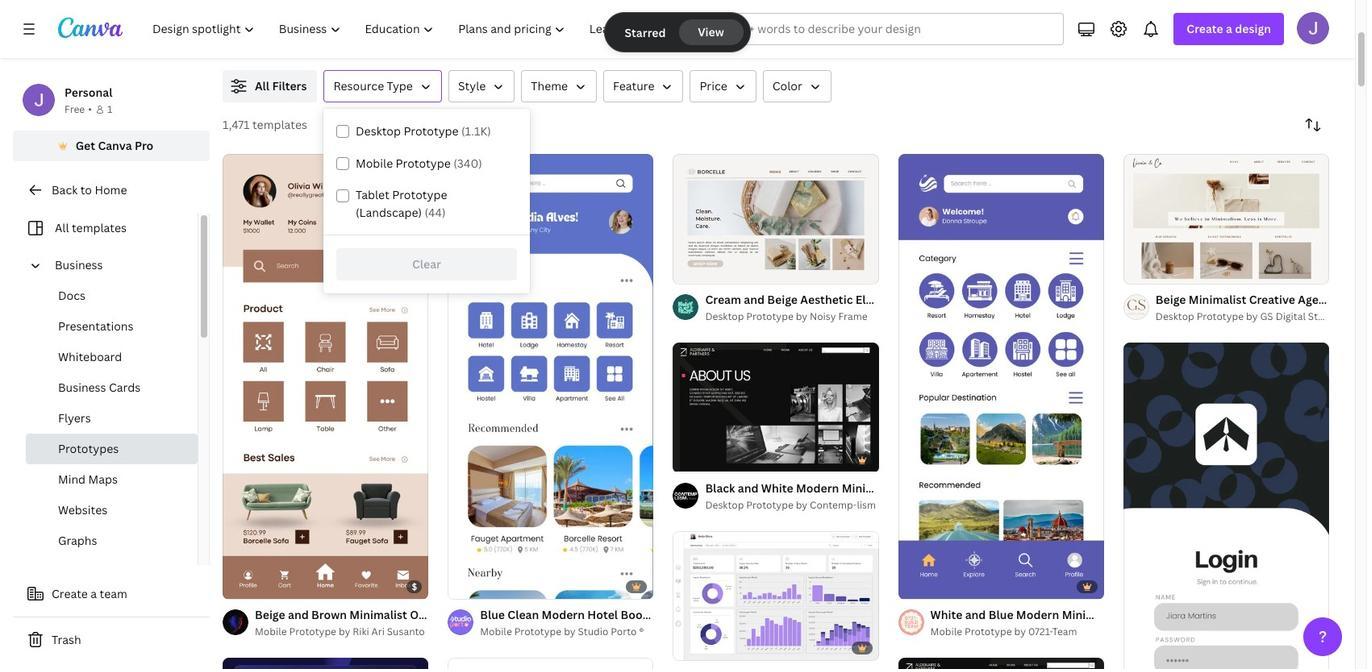 Task type: locate. For each thing, give the bounding box(es) containing it.
(44)
[[425, 205, 446, 220]]

studio for agency
[[1308, 310, 1339, 323]]

docs link
[[26, 281, 198, 311]]

1 of 5 link
[[673, 154, 879, 284]]

by left the noisy
[[796, 310, 807, 323]]

beige minimalist creative agency webs link
[[1156, 291, 1367, 309]]

business up flyers
[[58, 380, 106, 395]]

studio for hotel
[[578, 625, 608, 639]]

prototype templates image
[[985, 0, 1329, 51]]

free •
[[65, 102, 92, 116]]

get
[[76, 138, 95, 153]]

0 vertical spatial templates
[[252, 117, 307, 132]]

studio inside "blue clean modern hotel booking mobile prototype mobile prototype by studio porto ®"
[[578, 625, 608, 639]]

studio down agency
[[1308, 310, 1339, 323]]

0 vertical spatial studio
[[1308, 310, 1339, 323]]

studio inside beige minimalist creative agency webs desktop prototype by gs digital studio
[[1308, 310, 1339, 323]]

0 vertical spatial business
[[55, 257, 103, 273]]

desktop for desktop prototype by contemp-lism
[[705, 498, 744, 512]]

pro
[[135, 138, 154, 153]]

all for all templates
[[55, 220, 69, 236]]

1 for 1
[[107, 102, 112, 116]]

None search field
[[687, 13, 1064, 45]]

mobile right booking
[[668, 607, 706, 622]]

0 horizontal spatial studio
[[578, 625, 608, 639]]

graphs
[[58, 533, 97, 548]]

1 horizontal spatial templates
[[252, 117, 307, 132]]

by down modern
[[564, 625, 575, 639]]

black and white modern minimalist creative portfolio website design prototype image
[[898, 658, 1104, 669]]

docs
[[58, 288, 86, 303]]

business inside the business cards link
[[58, 380, 106, 395]]

status
[[605, 13, 750, 52]]

back
[[52, 182, 78, 198]]

design
[[1235, 21, 1271, 36]]

mobile for mobile prototype (340)
[[356, 156, 393, 171]]

black and white minimalist interior company desktop prototype image
[[448, 658, 654, 669]]

5
[[702, 264, 707, 276]]

mobile up tablet
[[356, 156, 393, 171]]

create left design
[[1187, 21, 1223, 36]]

by
[[796, 310, 807, 323], [1246, 310, 1258, 323], [796, 498, 807, 512], [339, 625, 350, 639], [564, 625, 575, 639], [1014, 625, 1026, 639]]

jacob simon image
[[1297, 12, 1329, 44]]

free
[[65, 102, 85, 116]]

studio
[[1308, 310, 1339, 323], [578, 625, 608, 639]]

all down back
[[55, 220, 69, 236]]

business for business
[[55, 257, 103, 273]]

mobile
[[356, 156, 393, 171], [668, 607, 706, 622], [255, 625, 287, 639], [480, 625, 512, 639], [930, 625, 962, 639]]

theme button
[[521, 70, 597, 102]]

by left 0721-
[[1014, 625, 1026, 639]]

mobile for mobile prototype by riki ari susanto
[[255, 625, 287, 639]]

by inside "blue clean modern hotel booking mobile prototype mobile prototype by studio porto ®"
[[564, 625, 575, 639]]

feature
[[613, 78, 654, 94]]

black and white modern minimalist creative portfolio about us page website design prototype image
[[673, 343, 879, 472]]

0 vertical spatial a
[[1226, 21, 1232, 36]]

1 vertical spatial business
[[58, 380, 106, 395]]

1 horizontal spatial create
[[1187, 21, 1223, 36]]

business cards
[[58, 380, 140, 395]]

grey and purple modern business dashboard app desktop prototype image
[[673, 532, 879, 660]]

prototype for mobile prototype by 0721-team
[[965, 625, 1012, 639]]

resource type button
[[324, 70, 442, 102]]

a inside button
[[91, 586, 97, 602]]

dark blue and purple modern marketing blog desktop prototype image
[[223, 658, 428, 669]]

mobile prototype by studio porto ® link
[[480, 624, 654, 640]]

by left the contemp-
[[796, 498, 807, 512]]

all for all filters
[[255, 78, 269, 94]]

1 horizontal spatial studio
[[1308, 310, 1339, 323]]

1 vertical spatial 1
[[684, 264, 689, 276]]

color button
[[763, 70, 831, 102]]

porto
[[611, 625, 637, 639]]

agency
[[1298, 292, 1338, 307]]

ari
[[371, 625, 385, 639]]

1 horizontal spatial a
[[1226, 21, 1232, 36]]

by for mobile prototype by riki ari susanto
[[339, 625, 350, 639]]

1 vertical spatial studio
[[578, 625, 608, 639]]

Search search field
[[719, 14, 1054, 44]]

view
[[698, 24, 724, 40]]

style
[[458, 78, 486, 94]]

prototype inside 'tablet prototype (landscape)'
[[392, 187, 447, 202]]

all
[[255, 78, 269, 94], [55, 220, 69, 236]]

1 horizontal spatial 1
[[684, 264, 689, 276]]

tablet
[[356, 187, 389, 202]]

business link
[[48, 250, 188, 281]]

mobile up black and white modern minimalist creative portfolio website design prototype image
[[930, 625, 962, 639]]

starred
[[625, 25, 666, 40]]

whiteboard link
[[26, 342, 198, 373]]

beige minimalist creative agency webs desktop prototype by gs digital studio
[[1156, 292, 1367, 323]]

create a team button
[[13, 578, 210, 611]]

prototype for desktop prototype (1.1k)
[[404, 123, 459, 139]]

mind maps
[[58, 472, 118, 487]]

1 of 5
[[684, 264, 707, 276]]

prototype
[[404, 123, 459, 139], [396, 156, 451, 171], [392, 187, 447, 202], [746, 310, 793, 323], [1197, 310, 1244, 323], [746, 498, 793, 512], [708, 607, 764, 622], [289, 625, 336, 639], [514, 625, 562, 639], [965, 625, 1012, 639]]

create for create a team
[[52, 586, 88, 602]]

resource type
[[333, 78, 413, 94]]

studio down hotel on the left
[[578, 625, 608, 639]]

get canva pro button
[[13, 131, 210, 161]]

business up docs at top
[[55, 257, 103, 273]]

all filters
[[255, 78, 307, 94]]

resource
[[333, 78, 384, 94]]

create a team
[[52, 586, 127, 602]]

business for business cards
[[58, 380, 106, 395]]

of
[[691, 264, 700, 276]]

desktop prototype by noisy frame link
[[705, 309, 879, 325]]

1 inside 1 of 5 link
[[684, 264, 689, 276]]

1 vertical spatial templates
[[72, 220, 127, 236]]

home
[[95, 182, 127, 198]]

modern
[[542, 607, 585, 622]]

0 horizontal spatial create
[[52, 586, 88, 602]]

mobile up dark blue and purple modern marketing blog desktop prototype image
[[255, 625, 287, 639]]

hotel
[[587, 607, 618, 622]]

®
[[639, 625, 644, 639]]

style button
[[448, 70, 515, 102]]

mobile prototype by 0721-team link
[[930, 624, 1104, 640]]

top level navigation element
[[142, 13, 648, 45]]

0 horizontal spatial all
[[55, 220, 69, 236]]

1 for 1 of 5
[[684, 264, 689, 276]]

team
[[1052, 625, 1077, 639]]

templates down 'back to home'
[[72, 220, 127, 236]]

desktop
[[356, 123, 401, 139], [705, 310, 744, 323], [1156, 310, 1194, 323], [705, 498, 744, 512]]

contemp-
[[810, 498, 857, 512]]

0 horizontal spatial templates
[[72, 220, 127, 236]]

1 vertical spatial a
[[91, 586, 97, 602]]

back to home
[[52, 182, 127, 198]]

templates
[[252, 117, 307, 132], [72, 220, 127, 236]]

0 horizontal spatial 1
[[107, 102, 112, 116]]

prototype for desktop prototype by contemp-lism
[[746, 498, 793, 512]]

status containing view
[[605, 13, 750, 52]]

1 right the •
[[107, 102, 112, 116]]

a left design
[[1226, 21, 1232, 36]]

1 left of
[[684, 264, 689, 276]]

by left riki
[[339, 625, 350, 639]]

0 vertical spatial create
[[1187, 21, 1223, 36]]

tablet prototype (landscape)
[[356, 187, 447, 220]]

by left gs
[[1246, 310, 1258, 323]]

1 vertical spatial all
[[55, 220, 69, 236]]

templates down all filters
[[252, 117, 307, 132]]

mobile prototype (340)
[[356, 156, 482, 171]]

0 vertical spatial 1
[[107, 102, 112, 116]]

creative
[[1249, 292, 1295, 307]]

create
[[1187, 21, 1223, 36], [52, 586, 88, 602]]

all templates
[[55, 220, 127, 236]]

mobile prototype by riki ari susanto
[[255, 625, 425, 639]]

all left filters
[[255, 78, 269, 94]]

create inside dropdown button
[[1187, 21, 1223, 36]]

1 horizontal spatial all
[[255, 78, 269, 94]]

all inside 'button'
[[255, 78, 269, 94]]

create left team at the left
[[52, 586, 88, 602]]

1 vertical spatial create
[[52, 586, 88, 602]]

business inside "business" link
[[55, 257, 103, 273]]

a left team at the left
[[91, 586, 97, 602]]

(1.1k)
[[461, 123, 491, 139]]

0 vertical spatial all
[[255, 78, 269, 94]]

0 horizontal spatial a
[[91, 586, 97, 602]]

gs
[[1260, 310, 1273, 323]]

clean
[[508, 607, 539, 622]]

create inside button
[[52, 586, 88, 602]]

a inside dropdown button
[[1226, 21, 1232, 36]]



Task type: describe. For each thing, give the bounding box(es) containing it.
prototype inside beige minimalist creative agency webs desktop prototype by gs digital studio
[[1197, 310, 1244, 323]]

Sort by button
[[1297, 109, 1329, 141]]

1,471 templates
[[223, 117, 307, 132]]

0721-
[[1028, 625, 1052, 639]]

graphs link
[[26, 526, 198, 557]]

type
[[387, 78, 413, 94]]

login page wireframe mobile ui prototype image
[[1123, 343, 1329, 669]]

clear button
[[336, 248, 517, 281]]

price
[[700, 78, 727, 94]]

blue clean modern hotel booking mobile prototype mobile prototype by studio porto ®
[[480, 607, 764, 639]]

beige minimalist creative agency website desktop prototype image
[[1123, 155, 1329, 283]]

beige and brown minimalist online shop menu furniture mobile prototype image
[[223, 154, 428, 599]]

color
[[772, 78, 802, 94]]

prototype for mobile prototype (340)
[[396, 156, 451, 171]]

a for team
[[91, 586, 97, 602]]

maps
[[88, 472, 118, 487]]

•
[[88, 102, 92, 116]]

feature button
[[603, 70, 683, 102]]

whiteboard
[[58, 349, 122, 365]]

(landscape)
[[356, 205, 422, 220]]

desktop for desktop prototype by noisy frame
[[705, 310, 744, 323]]

prototypes
[[58, 441, 119, 456]]

by for mobile prototype by 0721-team
[[1014, 625, 1026, 639]]

personal
[[65, 85, 112, 100]]

presentations
[[58, 319, 133, 334]]

mobile down blue
[[480, 625, 512, 639]]

by for desktop prototype by contemp-lism
[[796, 498, 807, 512]]

desktop for desktop prototype (1.1k)
[[356, 123, 401, 139]]

mobile for mobile prototype by 0721-team
[[930, 625, 962, 639]]

mind
[[58, 472, 86, 487]]

create a design
[[1187, 21, 1271, 36]]

booking
[[621, 607, 665, 622]]

by for desktop prototype by noisy frame
[[796, 310, 807, 323]]

prototype for desktop prototype by noisy frame
[[746, 310, 793, 323]]

cream and beige aesthetic elegant online portfolio shop desktop prototype image
[[673, 155, 879, 283]]

desktop prototype by gs digital studio link
[[1156, 309, 1339, 325]]

team
[[100, 586, 127, 602]]

beige
[[1156, 292, 1186, 307]]

templates for 1,471 templates
[[252, 117, 307, 132]]

prototype for mobile prototype by riki ari susanto
[[289, 625, 336, 639]]

canva
[[98, 138, 132, 153]]

a for design
[[1226, 21, 1232, 36]]

webs
[[1341, 292, 1367, 307]]

desktop prototype by noisy frame
[[705, 310, 867, 323]]

lism
[[857, 498, 876, 512]]

flyers
[[58, 411, 91, 426]]

by inside beige minimalist creative agency webs desktop prototype by gs digital studio
[[1246, 310, 1258, 323]]

white and blue modern minimalist hotel booking mobile prototype image
[[898, 154, 1104, 599]]

flyers link
[[26, 403, 198, 434]]

prototype for tablet prototype (landscape)
[[392, 187, 447, 202]]

get canva pro
[[76, 138, 154, 153]]

frame
[[838, 310, 867, 323]]

blue clean modern hotel booking mobile prototype image
[[448, 154, 654, 599]]

riki
[[353, 625, 369, 639]]

1,471
[[223, 117, 250, 132]]

(340)
[[454, 156, 482, 171]]

noisy
[[810, 310, 836, 323]]

price button
[[690, 70, 756, 102]]

websites
[[58, 502, 107, 518]]

websites link
[[26, 495, 198, 526]]

trash
[[52, 632, 81, 648]]

mind maps link
[[26, 465, 198, 495]]

presentations link
[[26, 311, 198, 342]]

business cards link
[[26, 373, 198, 403]]

desktop prototype by contemp-lism
[[705, 498, 876, 512]]

digital
[[1276, 310, 1306, 323]]

minimalist
[[1189, 292, 1246, 307]]

cards
[[109, 380, 140, 395]]

theme
[[531, 78, 568, 94]]

blue clean modern hotel booking mobile prototype link
[[480, 606, 764, 624]]

all filters button
[[223, 70, 317, 102]]

mobile prototype by riki ari susanto link
[[255, 624, 428, 640]]

desktop prototype by contemp-lism link
[[705, 497, 879, 513]]

create a design button
[[1174, 13, 1284, 45]]

all templates link
[[23, 213, 188, 244]]

blue
[[480, 607, 505, 622]]

desktop inside beige minimalist creative agency webs desktop prototype by gs digital studio
[[1156, 310, 1194, 323]]

clear
[[412, 256, 441, 272]]

susanto
[[387, 625, 425, 639]]

templates for all templates
[[72, 220, 127, 236]]

create for create a design
[[1187, 21, 1223, 36]]

desktop prototype (1.1k)
[[356, 123, 491, 139]]

filters
[[272, 78, 307, 94]]

$
[[412, 580, 417, 593]]

view button
[[679, 19, 743, 45]]

to
[[80, 182, 92, 198]]



Task type: vqa. For each thing, say whether or not it's contained in the screenshot.
Booking at bottom left
yes



